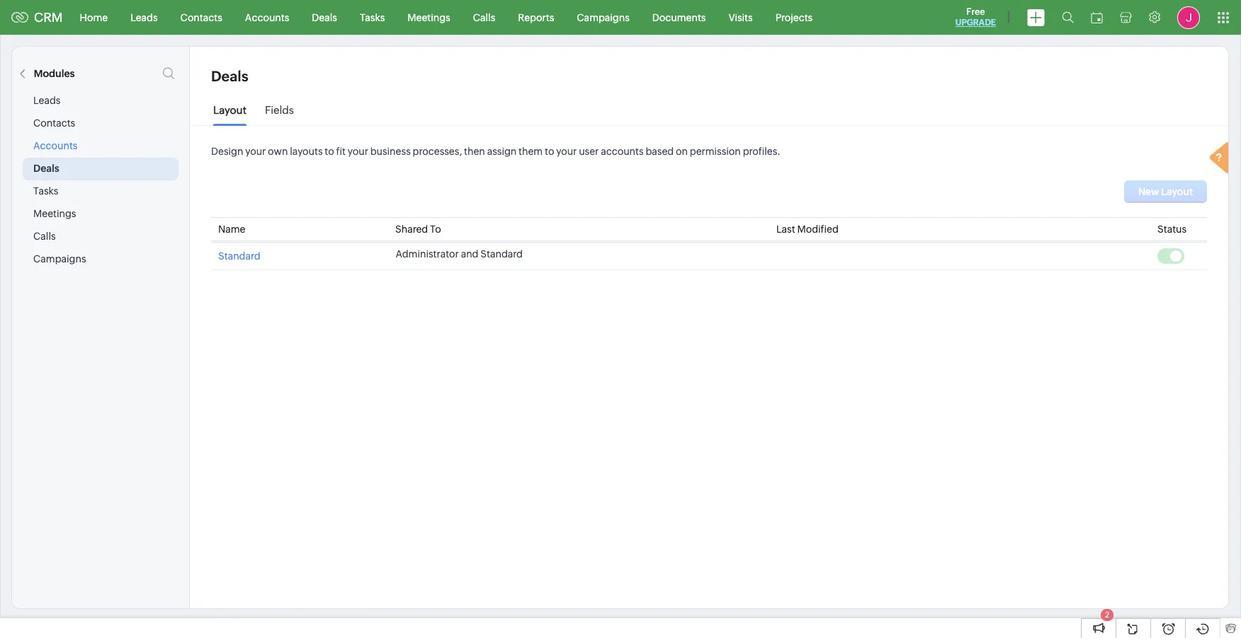 Task type: describe. For each thing, give the bounding box(es) containing it.
0 vertical spatial tasks
[[360, 12, 385, 23]]

search element
[[1053, 0, 1082, 35]]

crm link
[[11, 10, 63, 25]]

create menu element
[[1019, 0, 1053, 34]]

0 horizontal spatial leads
[[33, 95, 61, 106]]

business
[[370, 146, 411, 157]]

0 vertical spatial contacts
[[180, 12, 222, 23]]

3 your from the left
[[556, 146, 577, 157]]

permission
[[690, 146, 741, 157]]

fit
[[336, 146, 346, 157]]

user
[[579, 146, 599, 157]]

standard link
[[218, 249, 260, 262]]

0 vertical spatial leads
[[130, 12, 158, 23]]

administrator and standard
[[396, 249, 523, 260]]

modified
[[797, 224, 839, 235]]

assign
[[487, 146, 517, 157]]

search image
[[1062, 11, 1074, 23]]

contacts link
[[169, 0, 234, 34]]

free
[[966, 6, 985, 17]]

0 horizontal spatial contacts
[[33, 118, 75, 129]]

modules
[[34, 68, 75, 79]]

processes,
[[413, 146, 462, 157]]

home
[[80, 12, 108, 23]]

calendar image
[[1091, 12, 1103, 23]]

status
[[1158, 224, 1187, 235]]

fields
[[265, 104, 294, 116]]

documents
[[652, 12, 706, 23]]

0 vertical spatial deals
[[312, 12, 337, 23]]

reports
[[518, 12, 554, 23]]

design
[[211, 146, 243, 157]]

shared
[[395, 224, 428, 235]]

meetings link
[[396, 0, 462, 34]]

based
[[646, 146, 674, 157]]

1 horizontal spatial deals
[[211, 68, 248, 84]]

visits link
[[717, 0, 764, 34]]

tasks link
[[348, 0, 396, 34]]

2 vertical spatial deals
[[33, 163, 59, 174]]

1 vertical spatial accounts
[[33, 140, 78, 152]]

1 your from the left
[[245, 146, 266, 157]]

them
[[519, 146, 543, 157]]

0 horizontal spatial standard
[[218, 251, 260, 262]]

projects link
[[764, 0, 824, 34]]

to
[[430, 224, 441, 235]]

layout link
[[213, 104, 246, 127]]

layout
[[213, 104, 246, 116]]

last modified
[[776, 224, 839, 235]]

shared to
[[395, 224, 441, 235]]

name
[[218, 224, 245, 235]]

home link
[[68, 0, 119, 34]]

2 your from the left
[[348, 146, 368, 157]]

own
[[268, 146, 288, 157]]

layouts
[[290, 146, 323, 157]]



Task type: vqa. For each thing, say whether or not it's contained in the screenshot.
Other Modules Field
no



Task type: locate. For each thing, give the bounding box(es) containing it.
2 horizontal spatial deals
[[312, 12, 337, 23]]

meetings
[[408, 12, 450, 23], [33, 208, 76, 220]]

0 horizontal spatial campaigns
[[33, 254, 86, 265]]

profile image
[[1177, 6, 1200, 29]]

meetings inside meetings link
[[408, 12, 450, 23]]

1 horizontal spatial contacts
[[180, 12, 222, 23]]

accounts link
[[234, 0, 301, 34]]

administrator
[[396, 249, 459, 260]]

campaigns link
[[566, 0, 641, 34]]

calls link
[[462, 0, 507, 34]]

accounts
[[601, 146, 644, 157]]

leads down modules
[[33, 95, 61, 106]]

your left 'own'
[[245, 146, 266, 157]]

profile element
[[1169, 0, 1209, 34]]

2 to from the left
[[545, 146, 554, 157]]

design your own layouts to fit your business processes, then assign them to your user accounts based on permission profiles.
[[211, 146, 781, 157]]

your
[[245, 146, 266, 157], [348, 146, 368, 157], [556, 146, 577, 157]]

profiles.
[[743, 146, 781, 157]]

reports link
[[507, 0, 566, 34]]

standard down name
[[218, 251, 260, 262]]

1 to from the left
[[325, 146, 334, 157]]

standard
[[481, 249, 523, 260], [218, 251, 260, 262]]

crm
[[34, 10, 63, 25]]

2 horizontal spatial your
[[556, 146, 577, 157]]

leads
[[130, 12, 158, 23], [33, 95, 61, 106]]

0 vertical spatial meetings
[[408, 12, 450, 23]]

contacts down modules
[[33, 118, 75, 129]]

contacts
[[180, 12, 222, 23], [33, 118, 75, 129]]

on
[[676, 146, 688, 157]]

1 vertical spatial deals
[[211, 68, 248, 84]]

1 horizontal spatial to
[[545, 146, 554, 157]]

accounts
[[245, 12, 289, 23], [33, 140, 78, 152]]

then
[[464, 146, 485, 157]]

0 vertical spatial accounts
[[245, 12, 289, 23]]

1 horizontal spatial campaigns
[[577, 12, 630, 23]]

your left user
[[556, 146, 577, 157]]

None button
[[1124, 181, 1207, 203]]

0 horizontal spatial your
[[245, 146, 266, 157]]

0 horizontal spatial meetings
[[33, 208, 76, 220]]

1 vertical spatial leads
[[33, 95, 61, 106]]

create menu image
[[1027, 9, 1045, 26]]

1 horizontal spatial standard
[[481, 249, 523, 260]]

1 vertical spatial meetings
[[33, 208, 76, 220]]

0 horizontal spatial tasks
[[33, 186, 58, 197]]

1 horizontal spatial your
[[348, 146, 368, 157]]

0 horizontal spatial accounts
[[33, 140, 78, 152]]

and
[[461, 249, 479, 260]]

documents link
[[641, 0, 717, 34]]

to
[[325, 146, 334, 157], [545, 146, 554, 157]]

standard right and
[[481, 249, 523, 260]]

1 vertical spatial contacts
[[33, 118, 75, 129]]

projects
[[775, 12, 813, 23]]

campaigns
[[577, 12, 630, 23], [33, 254, 86, 265]]

upgrade
[[955, 18, 996, 28]]

deals link
[[301, 0, 348, 34]]

visits
[[729, 12, 753, 23]]

1 vertical spatial calls
[[33, 231, 56, 242]]

your right fit
[[348, 146, 368, 157]]

accounts inside "link"
[[245, 12, 289, 23]]

1 horizontal spatial meetings
[[408, 12, 450, 23]]

1 vertical spatial tasks
[[33, 186, 58, 197]]

0 horizontal spatial to
[[325, 146, 334, 157]]

to left fit
[[325, 146, 334, 157]]

0 vertical spatial campaigns
[[577, 12, 630, 23]]

free upgrade
[[955, 6, 996, 28]]

0 vertical spatial calls
[[473, 12, 495, 23]]

0 horizontal spatial deals
[[33, 163, 59, 174]]

1 horizontal spatial calls
[[473, 12, 495, 23]]

1 horizontal spatial leads
[[130, 12, 158, 23]]

leads link
[[119, 0, 169, 34]]

calls
[[473, 12, 495, 23], [33, 231, 56, 242]]

0 horizontal spatial calls
[[33, 231, 56, 242]]

to right the them
[[545, 146, 554, 157]]

1 vertical spatial campaigns
[[33, 254, 86, 265]]

1 horizontal spatial tasks
[[360, 12, 385, 23]]

leads right home 'link'
[[130, 12, 158, 23]]

2
[[1105, 611, 1109, 620]]

fields link
[[265, 104, 294, 127]]

deals
[[312, 12, 337, 23], [211, 68, 248, 84], [33, 163, 59, 174]]

1 horizontal spatial accounts
[[245, 12, 289, 23]]

tasks
[[360, 12, 385, 23], [33, 186, 58, 197]]

last
[[776, 224, 795, 235]]

contacts right leads link
[[180, 12, 222, 23]]



